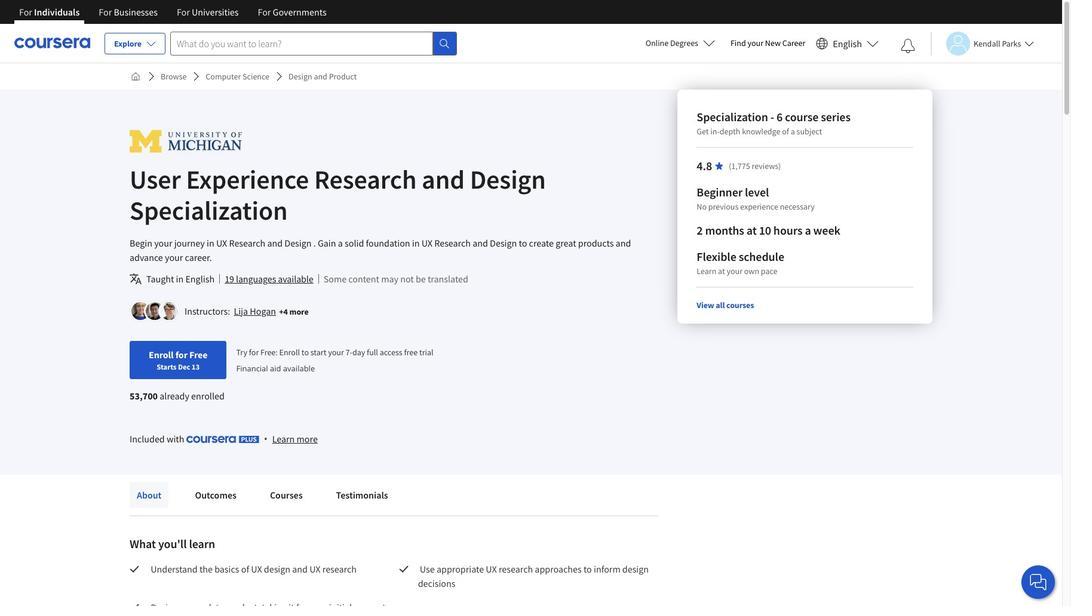 Task type: locate. For each thing, give the bounding box(es) containing it.
0 horizontal spatial english
[[186, 273, 215, 285]]

2 vertical spatial to
[[584, 564, 592, 575]]

inform
[[594, 564, 621, 575]]

0 horizontal spatial research
[[229, 237, 265, 249]]

home image
[[131, 72, 140, 81]]

financial aid available button
[[236, 363, 315, 374]]

6
[[777, 109, 783, 124]]

design inside user experience research and design specialization
[[470, 163, 546, 196]]

2 for from the left
[[99, 6, 112, 18]]

0 vertical spatial learn
[[697, 266, 717, 277]]

1 horizontal spatial a
[[791, 126, 795, 137]]

knowledge
[[742, 126, 781, 137]]

available inside button
[[278, 273, 314, 285]]

53,700 already enrolled
[[130, 390, 225, 402]]

more
[[290, 307, 309, 317], [297, 433, 318, 445]]

view all courses link
[[697, 300, 754, 311]]

to left inform
[[584, 564, 592, 575]]

in right taught
[[176, 273, 184, 285]]

1 horizontal spatial learn
[[697, 266, 717, 277]]

research inside use appropriate ux research approaches to inform design decisions
[[499, 564, 533, 575]]

use
[[420, 564, 435, 575]]

1 horizontal spatial specialization
[[697, 109, 768, 124]]

online
[[646, 38, 669, 48]]

university of michigan image
[[130, 128, 242, 155]]

2 months at 10 hours a week
[[697, 223, 841, 238]]

0 horizontal spatial enroll
[[149, 349, 174, 361]]

+4
[[279, 307, 288, 317]]

individuals
[[34, 6, 80, 18]]

0 vertical spatial english
[[833, 37, 862, 49]]

0 horizontal spatial research
[[323, 564, 357, 575]]

1 vertical spatial at
[[718, 266, 725, 277]]

(1,775 reviews)
[[729, 161, 781, 172]]

1 horizontal spatial of
[[782, 126, 789, 137]]

2 design from the left
[[623, 564, 649, 575]]

not
[[400, 273, 414, 285]]

1 horizontal spatial research
[[499, 564, 533, 575]]

courses
[[727, 300, 754, 311]]

find your new career link
[[725, 36, 812, 51]]

available
[[278, 273, 314, 285], [283, 363, 315, 374]]

for up dec
[[175, 349, 188, 361]]

2 research from the left
[[499, 564, 533, 575]]

0 vertical spatial of
[[782, 126, 789, 137]]

2 horizontal spatial a
[[805, 223, 811, 238]]

all
[[716, 300, 725, 311]]

your left 7-
[[328, 347, 344, 358]]

to left create
[[519, 237, 527, 249]]

view
[[697, 300, 714, 311]]

coursera plus image
[[186, 436, 259, 443]]

kentaro toyama image
[[146, 302, 164, 320]]

decisions
[[418, 578, 456, 590]]

1 for from the left
[[19, 6, 32, 18]]

1 horizontal spatial enroll
[[279, 347, 300, 358]]

you'll
[[158, 537, 187, 552]]

design right inform
[[623, 564, 649, 575]]

english right career
[[833, 37, 862, 49]]

view all courses
[[697, 300, 754, 311]]

1 horizontal spatial to
[[519, 237, 527, 249]]

mark newman image
[[160, 302, 178, 320]]

testimonials link
[[329, 482, 395, 509]]

hogan
[[250, 305, 276, 317]]

1 vertical spatial learn
[[272, 433, 295, 445]]

a left week
[[805, 223, 811, 238]]

of right "basics"
[[241, 564, 249, 575]]

explore button
[[105, 33, 166, 54]]

design right "basics"
[[264, 564, 290, 575]]

english down career.
[[186, 273, 215, 285]]

coursera image
[[14, 34, 90, 53]]

available right aid
[[283, 363, 315, 374]]

to inside use appropriate ux research approaches to inform design decisions
[[584, 564, 592, 575]]

career.
[[185, 252, 212, 264]]

in
[[207, 237, 214, 249], [412, 237, 420, 249], [176, 273, 184, 285]]

0 horizontal spatial specialization
[[130, 194, 288, 227]]

enroll inside enroll for free starts dec 13
[[149, 349, 174, 361]]

dec
[[178, 362, 190, 372]]

understand the basics of ux design and ux research
[[149, 564, 357, 575]]

0 horizontal spatial in
[[176, 273, 184, 285]]

a inside specialization - 6 course series get in-depth knowledge of a subject
[[791, 126, 795, 137]]

included with
[[130, 433, 186, 445]]

available up +4 more button
[[278, 273, 314, 285]]

enroll inside try for free: enroll to start your 7-day full access free trial financial aid available
[[279, 347, 300, 358]]

your inside try for free: enroll to start your 7-day full access free trial financial aid available
[[328, 347, 344, 358]]

science
[[243, 71, 270, 82]]

of inside specialization - 6 course series get in-depth knowledge of a subject
[[782, 126, 789, 137]]

show notifications image
[[901, 39, 916, 53]]

degrees
[[670, 38, 699, 48]]

1 vertical spatial available
[[283, 363, 315, 374]]

of
[[782, 126, 789, 137], [241, 564, 249, 575]]

a inside begin your journey in ux research and design . gain a solid foundation in ux research and design to create great products and advance your career.
[[338, 237, 343, 249]]

for for individuals
[[19, 6, 32, 18]]

more right +4
[[290, 307, 309, 317]]

in right foundation
[[412, 237, 420, 249]]

1 vertical spatial english
[[186, 273, 215, 285]]

1 horizontal spatial english
[[833, 37, 862, 49]]

a left subject
[[791, 126, 795, 137]]

enroll up starts
[[149, 349, 174, 361]]

lija hogan image
[[131, 302, 149, 320]]

for left individuals on the left top of page
[[19, 6, 32, 18]]

2 horizontal spatial to
[[584, 564, 592, 575]]

to left start
[[302, 347, 309, 358]]

governments
[[273, 6, 327, 18]]

learn down flexible in the right of the page
[[697, 266, 717, 277]]

1 horizontal spatial for
[[249, 347, 259, 358]]

0 vertical spatial to
[[519, 237, 527, 249]]

research
[[323, 564, 357, 575], [499, 564, 533, 575]]

0 horizontal spatial to
[[302, 347, 309, 358]]

translated
[[428, 273, 468, 285]]

instructors:
[[185, 305, 230, 317]]

online degrees button
[[636, 30, 725, 56]]

outcomes
[[195, 489, 237, 501]]

design
[[289, 71, 312, 82], [470, 163, 546, 196], [285, 237, 312, 249], [490, 237, 517, 249]]

2 horizontal spatial research
[[435, 237, 471, 249]]

beginner
[[697, 185, 743, 200]]

included
[[130, 433, 165, 445]]

for right try
[[249, 347, 259, 358]]

0 horizontal spatial at
[[718, 266, 725, 277]]

and
[[314, 71, 327, 82], [422, 163, 465, 196], [267, 237, 283, 249], [473, 237, 488, 249], [616, 237, 631, 249], [292, 564, 308, 575]]

3 for from the left
[[177, 6, 190, 18]]

outcomes link
[[188, 482, 244, 509]]

0 vertical spatial specialization
[[697, 109, 768, 124]]

1 horizontal spatial design
[[623, 564, 649, 575]]

0 horizontal spatial design
[[264, 564, 290, 575]]

for for enroll
[[175, 349, 188, 361]]

ux
[[216, 237, 227, 249], [422, 237, 433, 249], [251, 564, 262, 575], [310, 564, 321, 575], [486, 564, 497, 575]]

specialization inside user experience research and design specialization
[[130, 194, 288, 227]]

1 vertical spatial specialization
[[130, 194, 288, 227]]

specialization up depth
[[697, 109, 768, 124]]

for inside enroll for free starts dec 13
[[175, 349, 188, 361]]

4 for from the left
[[258, 6, 271, 18]]

None search field
[[170, 31, 457, 55]]

for for universities
[[177, 6, 190, 18]]

design inside use appropriate ux research approaches to inform design decisions
[[623, 564, 649, 575]]

1 vertical spatial more
[[297, 433, 318, 445]]

for left governments
[[258, 6, 271, 18]]

at down flexible in the right of the page
[[718, 266, 725, 277]]

lija
[[234, 305, 248, 317]]

for left businesses
[[99, 6, 112, 18]]

no
[[697, 201, 707, 212]]

1 vertical spatial to
[[302, 347, 309, 358]]

kendall parks button
[[931, 31, 1035, 55]]

for for governments
[[258, 6, 271, 18]]

learn right •
[[272, 433, 295, 445]]

to inside begin your journey in ux research and design . gain a solid foundation in ux research and design to create great products and advance your career.
[[519, 237, 527, 249]]

already
[[160, 390, 189, 402]]

research
[[314, 163, 417, 196], [229, 237, 265, 249], [435, 237, 471, 249]]

kendall parks
[[974, 38, 1022, 49]]

at left 10
[[747, 223, 757, 238]]

banner navigation
[[10, 0, 336, 33]]

for inside try for free: enroll to start your 7-day full access free trial financial aid available
[[249, 347, 259, 358]]

0 horizontal spatial of
[[241, 564, 249, 575]]

use appropriate ux research approaches to inform design decisions
[[418, 564, 651, 590]]

learn
[[697, 266, 717, 277], [272, 433, 295, 445]]

basics
[[215, 564, 239, 575]]

enroll right free:
[[279, 347, 300, 358]]

browse
[[161, 71, 187, 82]]

kendall
[[974, 38, 1001, 49]]

1 horizontal spatial at
[[747, 223, 757, 238]]

for businesses
[[99, 6, 158, 18]]

0 horizontal spatial a
[[338, 237, 343, 249]]

computer
[[206, 71, 241, 82]]

research inside user experience research and design specialization
[[314, 163, 417, 196]]

new
[[765, 38, 781, 48]]

enroll
[[279, 347, 300, 358], [149, 349, 174, 361]]

course
[[785, 109, 819, 124]]

more right •
[[297, 433, 318, 445]]

specialization up journey
[[130, 194, 288, 227]]

0 vertical spatial available
[[278, 273, 314, 285]]

19
[[225, 273, 234, 285]]

content
[[349, 273, 379, 285]]

months
[[705, 223, 745, 238]]

your left own
[[727, 266, 743, 277]]

of down 6
[[782, 126, 789, 137]]

0 horizontal spatial for
[[175, 349, 188, 361]]

1 horizontal spatial research
[[314, 163, 417, 196]]

a right "gain"
[[338, 237, 343, 249]]

pace
[[761, 266, 778, 277]]

What do you want to learn? text field
[[170, 31, 433, 55]]

with
[[167, 433, 184, 445]]

in-
[[711, 126, 720, 137]]

0 vertical spatial more
[[290, 307, 309, 317]]

for left universities
[[177, 6, 190, 18]]

in up career.
[[207, 237, 214, 249]]

0 horizontal spatial learn
[[272, 433, 295, 445]]

chat with us image
[[1029, 573, 1048, 592]]

advance
[[130, 252, 163, 264]]

your right the find
[[748, 38, 764, 48]]



Task type: describe. For each thing, give the bounding box(es) containing it.
for universities
[[177, 6, 239, 18]]

a for ux
[[338, 237, 343, 249]]

begin
[[130, 237, 152, 249]]

specialization - 6 course series get in-depth knowledge of a subject
[[697, 109, 851, 137]]

2
[[697, 223, 703, 238]]

begin your journey in ux research and design . gain a solid foundation in ux research and design to create great products and advance your career.
[[130, 237, 631, 264]]

great
[[556, 237, 576, 249]]

instructors: lija hogan +4 more
[[185, 305, 309, 317]]

•
[[264, 433, 268, 446]]

subject
[[797, 126, 822, 137]]

ux inside use appropriate ux research approaches to inform design decisions
[[486, 564, 497, 575]]

gain
[[318, 237, 336, 249]]

for governments
[[258, 6, 327, 18]]

previous
[[709, 201, 739, 212]]

about link
[[130, 482, 169, 509]]

be
[[416, 273, 426, 285]]

experience
[[741, 201, 779, 212]]

english button
[[812, 24, 884, 63]]

create
[[529, 237, 554, 249]]

2 horizontal spatial in
[[412, 237, 420, 249]]

financial
[[236, 363, 268, 374]]

1 horizontal spatial in
[[207, 237, 214, 249]]

53,700
[[130, 390, 158, 402]]

free:
[[261, 347, 278, 358]]

own
[[744, 266, 760, 277]]

learn inside flexible schedule learn at your own pace
[[697, 266, 717, 277]]

explore
[[114, 38, 142, 49]]

and inside user experience research and design specialization
[[422, 163, 465, 196]]

+4 more button
[[279, 306, 309, 318]]

what
[[130, 537, 156, 552]]

learn
[[189, 537, 215, 552]]

try
[[236, 347, 247, 358]]

full
[[367, 347, 378, 358]]

(1,775
[[729, 161, 750, 172]]

computer science link
[[201, 66, 274, 87]]

courses
[[270, 489, 303, 501]]

• learn more
[[264, 433, 318, 446]]

free
[[404, 347, 418, 358]]

week
[[814, 223, 841, 238]]

languages
[[236, 273, 276, 285]]

career
[[783, 38, 806, 48]]

hours
[[774, 223, 803, 238]]

find
[[731, 38, 746, 48]]

products
[[578, 237, 614, 249]]

more inside instructors: lija hogan +4 more
[[290, 307, 309, 317]]

1 vertical spatial of
[[241, 564, 249, 575]]

reviews)
[[752, 161, 781, 172]]

design and product
[[289, 71, 357, 82]]

understand
[[151, 564, 198, 575]]

journey
[[174, 237, 205, 249]]

for for businesses
[[99, 6, 112, 18]]

english inside button
[[833, 37, 862, 49]]

flexible
[[697, 249, 737, 264]]

trial
[[419, 347, 434, 358]]

beginner level no previous experience necessary
[[697, 185, 815, 212]]

learn inside the • learn more
[[272, 433, 295, 445]]

taught
[[146, 273, 174, 285]]

lija hogan link
[[234, 305, 276, 317]]

enrolled
[[191, 390, 225, 402]]

businesses
[[114, 6, 158, 18]]

enroll for free starts dec 13
[[149, 349, 208, 372]]

1 research from the left
[[323, 564, 357, 575]]

0 vertical spatial at
[[747, 223, 757, 238]]

try for free: enroll to start your 7-day full access free trial financial aid available
[[236, 347, 434, 374]]

7-
[[346, 347, 353, 358]]

series
[[821, 109, 851, 124]]

a for series
[[791, 126, 795, 137]]

what you'll learn
[[130, 537, 215, 552]]

flexible schedule learn at your own pace
[[697, 249, 785, 277]]

approaches
[[535, 564, 582, 575]]

for for try
[[249, 347, 259, 358]]

13
[[192, 362, 200, 372]]

.
[[314, 237, 316, 249]]

depth
[[720, 126, 741, 137]]

start
[[311, 347, 327, 358]]

4.8
[[697, 158, 712, 173]]

user
[[130, 163, 181, 196]]

19 languages available button
[[225, 272, 314, 286]]

specialization inside specialization - 6 course series get in-depth knowledge of a subject
[[697, 109, 768, 124]]

necessary
[[780, 201, 815, 212]]

aid
[[270, 363, 281, 374]]

computer science
[[206, 71, 270, 82]]

for individuals
[[19, 6, 80, 18]]

to inside try for free: enroll to start your 7-day full access free trial financial aid available
[[302, 347, 309, 358]]

some
[[324, 273, 347, 285]]

experience
[[186, 163, 309, 196]]

at inside flexible schedule learn at your own pace
[[718, 266, 725, 277]]

appropriate
[[437, 564, 484, 575]]

your inside flexible schedule learn at your own pace
[[727, 266, 743, 277]]

your down journey
[[165, 252, 183, 264]]

10
[[759, 223, 771, 238]]

your up "advance"
[[154, 237, 172, 249]]

foundation
[[366, 237, 410, 249]]

the
[[200, 564, 213, 575]]

more inside the • learn more
[[297, 433, 318, 445]]

taught in english
[[146, 273, 215, 285]]

available inside try for free: enroll to start your 7-day full access free trial financial aid available
[[283, 363, 315, 374]]

courses link
[[263, 482, 310, 509]]

parks
[[1002, 38, 1022, 49]]

1 design from the left
[[264, 564, 290, 575]]

find your new career
[[731, 38, 806, 48]]



Task type: vqa. For each thing, say whether or not it's contained in the screenshot.
THE REVIEWS LINK
no



